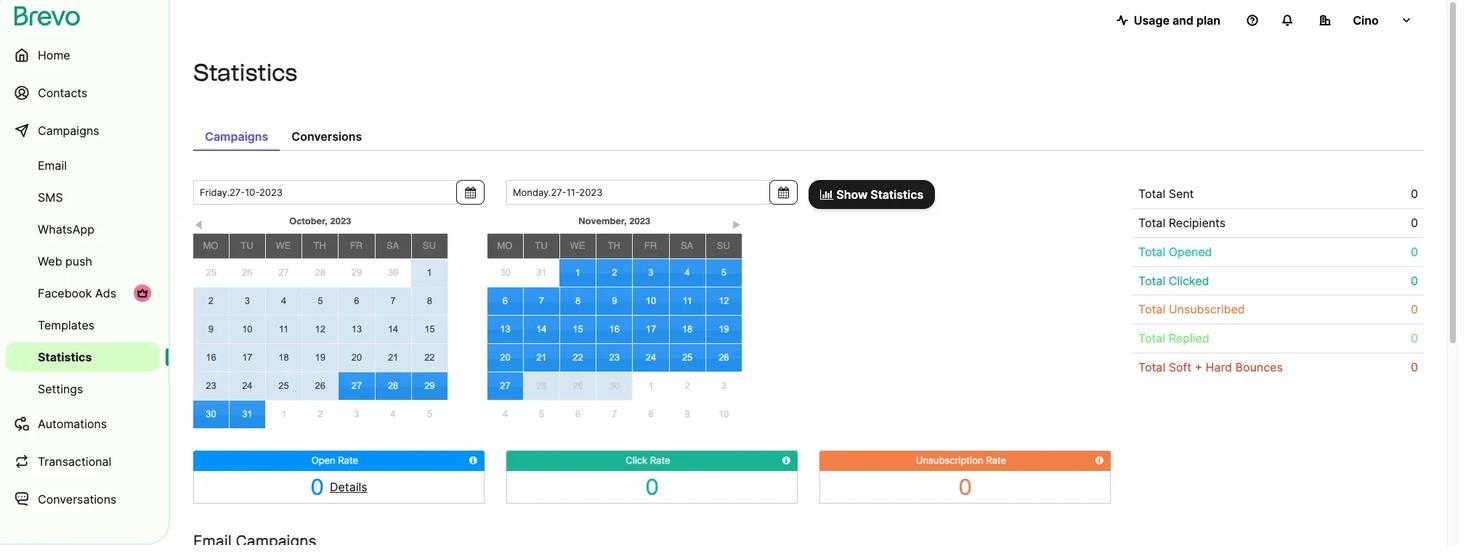 Task type: vqa. For each thing, say whether or not it's contained in the screenshot.
the & within save & activate button
no



Task type: describe. For each thing, give the bounding box(es) containing it.
ads
[[95, 286, 116, 301]]

0 horizontal spatial 7
[[391, 296, 396, 306]]

6 for the middle 6 link
[[503, 296, 508, 306]]

replied
[[1169, 331, 1209, 346]]

1 vertical spatial 25 link
[[670, 344, 705, 372]]

2 horizontal spatial 8
[[648, 409, 654, 420]]

1 22 link from the left
[[412, 344, 448, 372]]

details
[[330, 480, 367, 494]]

0 horizontal spatial 9
[[208, 324, 214, 335]]

conversations
[[38, 493, 117, 507]]

november,
[[578, 216, 627, 227]]

home
[[38, 48, 70, 62]]

fr for november, 2023
[[644, 240, 657, 251]]

calendar image
[[778, 187, 789, 198]]

0 for total sent
[[1411, 187, 1418, 201]]

6 for rightmost 6 link
[[575, 409, 581, 420]]

1 vertical spatial 23 link
[[193, 373, 229, 400]]

2 horizontal spatial 8 link
[[633, 401, 669, 428]]

total for total opened
[[1138, 245, 1165, 259]]

1 14 link from the left
[[375, 316, 411, 344]]

2 horizontal spatial 26
[[719, 352, 729, 363]]

0 vertical spatial 9 link
[[597, 288, 632, 315]]

sent
[[1169, 187, 1194, 201]]

0 vertical spatial 23
[[609, 352, 620, 363]]

1 horizontal spatial 23 link
[[597, 344, 632, 372]]

1 horizontal spatial 10
[[646, 296, 656, 307]]

settings
[[38, 382, 83, 397]]

2 horizontal spatial 7
[[612, 409, 617, 420]]

total opened
[[1138, 245, 1212, 259]]

0 horizontal spatial 28 link
[[302, 260, 338, 287]]

email
[[38, 158, 67, 173]]

cino
[[1353, 13, 1379, 28]]

tu for 31
[[535, 240, 547, 251]]

0 vertical spatial 11 link
[[670, 288, 705, 315]]

1 22 from the left
[[424, 352, 435, 363]]

2 horizontal spatial 7 link
[[596, 401, 633, 429]]

18 for leftmost the 18 link
[[278, 352, 289, 363]]

1 horizontal spatial 16 link
[[597, 316, 632, 344]]

0 horizontal spatial 29
[[351, 268, 362, 278]]

usage and plan
[[1134, 13, 1221, 28]]

hard
[[1206, 360, 1232, 375]]

1 15 link from the left
[[412, 316, 448, 344]]

2 horizontal spatial 29
[[573, 381, 583, 392]]

1 horizontal spatial 9
[[612, 296, 617, 307]]

and
[[1173, 13, 1194, 28]]

0 vertical spatial 31 link
[[523, 260, 560, 287]]

web push link
[[6, 247, 160, 276]]

2 14 link from the left
[[524, 316, 559, 344]]

transactional link
[[6, 445, 160, 479]]

0 horizontal spatial 29 link
[[338, 260, 375, 287]]

1 horizontal spatial 29 link
[[412, 373, 448, 400]]

2 vertical spatial statistics
[[38, 350, 92, 365]]

0 horizontal spatial 28
[[315, 268, 325, 278]]

october, 2023 link
[[229, 213, 411, 230]]

templates link
[[6, 311, 160, 340]]

1 vertical spatial 31 link
[[229, 401, 265, 429]]

0 horizontal spatial campaigns
[[38, 124, 99, 138]]

0 horizontal spatial 18 link
[[266, 344, 302, 372]]

automations
[[38, 417, 107, 432]]

unsubscribed
[[1169, 303, 1245, 317]]

1 vertical spatial 19
[[315, 352, 325, 363]]

sa for 4
[[681, 240, 693, 251]]

2 horizontal spatial 26 link
[[706, 344, 742, 372]]

october, 2023
[[289, 216, 351, 227]]

1 horizontal spatial 12
[[719, 296, 729, 307]]

info circle image
[[782, 456, 790, 466]]

clicked
[[1169, 274, 1209, 288]]

recipients
[[1169, 216, 1226, 230]]

1 horizontal spatial 28
[[388, 381, 398, 392]]

usage
[[1134, 13, 1170, 28]]

▶ link
[[731, 217, 742, 231]]

2 horizontal spatial 28 link
[[524, 373, 559, 400]]

cino button
[[1308, 6, 1424, 35]]

bounces
[[1235, 360, 1283, 375]]

16 for right 16 "link"
[[609, 324, 620, 335]]

2 horizontal spatial 29 link
[[560, 373, 596, 400]]

click
[[626, 455, 647, 466]]

1 vertical spatial 16 link
[[193, 344, 229, 372]]

open rate
[[311, 455, 358, 466]]

1 vertical spatial 10 link
[[229, 316, 265, 344]]

show
[[836, 187, 868, 202]]

october,
[[289, 216, 328, 227]]

1 vertical spatial 11 link
[[266, 316, 302, 344]]

1 13 from the left
[[351, 324, 362, 335]]

2 horizontal spatial 27 link
[[487, 373, 523, 400]]

1 horizontal spatial 27 link
[[339, 373, 375, 400]]

2 13 from the left
[[500, 324, 510, 335]]

1 13 link from the left
[[339, 316, 375, 344]]

mo for 30
[[497, 240, 512, 251]]

1 horizontal spatial 28 link
[[375, 373, 411, 400]]

1 horizontal spatial 18 link
[[670, 316, 705, 344]]

total for total replied
[[1138, 331, 1165, 346]]

From text field
[[193, 180, 457, 205]]

november, 2023 ▶
[[578, 216, 741, 231]]

total clicked
[[1138, 274, 1209, 288]]

0 vertical spatial 11
[[682, 296, 692, 307]]

plan
[[1196, 13, 1221, 28]]

0 vertical spatial 19
[[719, 324, 729, 335]]

0 horizontal spatial 9 link
[[193, 316, 229, 344]]

0 horizontal spatial campaigns link
[[6, 113, 160, 148]]

2 14 from the left
[[536, 324, 547, 335]]

2 21 from the left
[[536, 352, 547, 363]]

1 horizontal spatial 31
[[536, 268, 547, 278]]

settings link
[[6, 375, 160, 404]]

templates
[[38, 318, 95, 333]]

1 horizontal spatial 7 link
[[524, 288, 559, 315]]

0 vertical spatial 12 link
[[706, 288, 742, 315]]

web push
[[38, 254, 92, 269]]

+
[[1195, 360, 1202, 375]]

1 vertical spatial 10
[[242, 324, 253, 335]]

16 for the bottommost 16 "link"
[[206, 352, 216, 363]]

1 horizontal spatial campaigns link
[[193, 122, 280, 151]]

unsubscription rate
[[916, 455, 1006, 466]]

2 vertical spatial 25
[[278, 381, 289, 392]]

2 horizontal spatial 25
[[682, 352, 693, 363]]

open
[[311, 455, 335, 466]]

0 for total opened
[[1411, 245, 1418, 259]]

0 horizontal spatial 8
[[427, 296, 432, 307]]

0 details
[[310, 474, 367, 500]]

0 horizontal spatial 6 link
[[339, 288, 375, 315]]

2 vertical spatial 10 link
[[706, 401, 742, 428]]

2 15 link from the left
[[560, 316, 596, 344]]

total replied
[[1138, 331, 1209, 346]]

2 horizontal spatial 9 link
[[669, 401, 706, 428]]

2 horizontal spatial 27
[[500, 381, 510, 392]]

2 vertical spatial 26
[[315, 381, 325, 392]]

su for 1
[[423, 240, 436, 251]]

0 horizontal spatial 8 link
[[412, 288, 448, 315]]

0 vertical spatial statistics
[[193, 59, 297, 86]]

2 vertical spatial 9
[[685, 409, 690, 420]]

24 for left 24 link
[[242, 381, 253, 392]]

2 13 link from the left
[[487, 316, 523, 344]]

0 for total clicked
[[1411, 274, 1418, 288]]

contacts link
[[6, 76, 160, 110]]

1 horizontal spatial 19 link
[[706, 316, 742, 344]]

◀ link
[[193, 217, 204, 231]]

email link
[[6, 151, 160, 180]]

0 horizontal spatial 27 link
[[266, 260, 302, 287]]

total for total soft + hard bounces
[[1138, 360, 1165, 375]]

2 21 link from the left
[[524, 344, 559, 372]]

contacts
[[38, 86, 87, 100]]

opened
[[1169, 245, 1212, 259]]

push
[[65, 254, 92, 269]]

conversions link
[[280, 122, 374, 151]]

0 horizontal spatial 27
[[278, 268, 289, 278]]

15 for 2nd 15 link from the right
[[424, 324, 435, 335]]

2 horizontal spatial 10
[[719, 409, 729, 420]]

1 horizontal spatial 27
[[351, 381, 362, 392]]

1 vertical spatial 11
[[279, 324, 289, 335]]

1 vertical spatial 12
[[315, 324, 325, 335]]

2 vertical spatial 26 link
[[302, 373, 338, 400]]

1 horizontal spatial 24 link
[[633, 344, 669, 372]]

deals
[[38, 530, 68, 545]]

conversions
[[292, 129, 362, 144]]

transactional
[[38, 455, 111, 469]]

1 horizontal spatial 8
[[575, 296, 581, 307]]



Task type: locate. For each thing, give the bounding box(es) containing it.
2 20 link from the left
[[487, 344, 523, 372]]

7 link
[[375, 288, 411, 315], [524, 288, 559, 315], [596, 401, 633, 429]]

19 link
[[706, 316, 742, 344], [302, 344, 338, 372]]

1 horizontal spatial 10 link
[[633, 288, 669, 315]]

12
[[719, 296, 729, 307], [315, 324, 325, 335]]

0 horizontal spatial 23 link
[[193, 373, 229, 400]]

10 link
[[633, 288, 669, 315], [229, 316, 265, 344], [706, 401, 742, 428]]

facebook ads link
[[6, 279, 160, 308]]

0 vertical spatial 9
[[612, 296, 617, 307]]

2023 inside 'link'
[[330, 216, 351, 227]]

16 link
[[597, 316, 632, 344], [193, 344, 229, 372]]

0 vertical spatial 18 link
[[670, 316, 705, 344]]

fr for october, 2023
[[350, 240, 363, 251]]

1 rate from the left
[[338, 455, 358, 466]]

0 horizontal spatial 25 link
[[193, 260, 229, 287]]

3 rate from the left
[[986, 455, 1006, 466]]

info circle image
[[469, 456, 477, 466], [1095, 456, 1104, 466]]

0 for total recipients
[[1411, 216, 1418, 230]]

17 link
[[633, 316, 669, 344], [229, 344, 265, 372]]

0 horizontal spatial 11
[[279, 324, 289, 335]]

total down total clicked
[[1138, 303, 1165, 317]]

2 horizontal spatial 28
[[536, 381, 547, 392]]

rate
[[338, 455, 358, 466], [650, 455, 670, 466], [986, 455, 1006, 466]]

1 horizontal spatial 22 link
[[560, 344, 596, 372]]

0 for total replied
[[1411, 331, 1418, 346]]

15 link
[[412, 316, 448, 344], [560, 316, 596, 344]]

whatsapp
[[38, 222, 94, 237]]

total unsubscribed
[[1138, 303, 1245, 317]]

fr
[[350, 240, 363, 251], [644, 240, 657, 251]]

0 horizontal spatial 19
[[315, 352, 325, 363]]

whatsapp link
[[6, 215, 160, 244]]

0 horizontal spatial 20 link
[[339, 344, 375, 372]]

20 link
[[339, 344, 375, 372], [487, 344, 523, 372]]

1 horizontal spatial 17 link
[[633, 316, 669, 344]]

rate for unsubscription rate
[[986, 455, 1006, 466]]

2 sa from the left
[[681, 240, 693, 251]]

25
[[206, 268, 216, 278], [682, 352, 693, 363], [278, 381, 289, 392]]

1 horizontal spatial 8 link
[[560, 288, 596, 315]]

total recipients
[[1138, 216, 1226, 230]]

th for 2
[[608, 240, 620, 251]]

29 link
[[338, 260, 375, 287], [412, 373, 448, 400], [560, 373, 596, 400]]

2
[[612, 267, 617, 278], [208, 296, 214, 306], [685, 381, 690, 392], [318, 409, 323, 420]]

1 vertical spatial 23
[[206, 381, 216, 392]]

0 horizontal spatial 10
[[242, 324, 253, 335]]

1 horizontal spatial 29
[[424, 381, 435, 392]]

2 20 from the left
[[500, 352, 510, 363]]

total left "sent" in the top right of the page
[[1138, 187, 1165, 201]]

2023 for october,
[[330, 216, 351, 227]]

2 horizontal spatial 6 link
[[560, 401, 596, 429]]

0 horizontal spatial 24 link
[[229, 373, 265, 400]]

0 horizontal spatial 19 link
[[302, 344, 338, 372]]

1 horizontal spatial 20 link
[[487, 344, 523, 372]]

we for november, 2023
[[570, 240, 585, 251]]

1 horizontal spatial 31 link
[[523, 260, 560, 287]]

su
[[423, 240, 436, 251], [717, 240, 730, 251]]

0 horizontal spatial su
[[423, 240, 436, 251]]

rate for click rate
[[650, 455, 670, 466]]

0 horizontal spatial 25
[[206, 268, 216, 278]]

0 horizontal spatial 11 link
[[266, 316, 302, 344]]

0 horizontal spatial sa
[[386, 240, 399, 251]]

we down october,
[[276, 240, 291, 251]]

1 vertical spatial 24 link
[[229, 373, 265, 400]]

0 horizontal spatial we
[[276, 240, 291, 251]]

sms link
[[6, 183, 160, 212]]

tu
[[241, 240, 253, 251], [535, 240, 547, 251]]

20 for 1st 20 link
[[351, 352, 362, 363]]

2 15 from the left
[[573, 324, 583, 335]]

0 horizontal spatial 17 link
[[229, 344, 265, 372]]

2 we from the left
[[570, 240, 585, 251]]

1 su from the left
[[423, 240, 436, 251]]

0 horizontal spatial 7 link
[[375, 288, 411, 315]]

november, 2023 link
[[523, 213, 706, 230]]

6 link
[[339, 288, 375, 315], [487, 288, 523, 315], [560, 401, 596, 429]]

soft
[[1169, 360, 1192, 375]]

fr down november, 2023 ▶
[[644, 240, 657, 251]]

1 info circle image from the left
[[469, 456, 477, 466]]

statistics link
[[6, 343, 160, 372]]

show statistics button
[[809, 180, 935, 209]]

0 horizontal spatial 21 link
[[375, 344, 411, 372]]

0
[[1411, 187, 1418, 201], [1411, 216, 1418, 230], [1411, 245, 1418, 259], [1411, 274, 1418, 288], [1411, 303, 1418, 317], [1411, 331, 1418, 346], [1411, 360, 1418, 375], [310, 474, 324, 500], [645, 474, 659, 500], [958, 474, 972, 500]]

1 horizontal spatial 14 link
[[524, 316, 559, 344]]

th down october, 2023 'link'
[[314, 240, 326, 251]]

2023 for november,
[[629, 216, 650, 227]]

1 20 from the left
[[351, 352, 362, 363]]

11
[[682, 296, 692, 307], [279, 324, 289, 335]]

1 we from the left
[[276, 240, 291, 251]]

1 2023 from the left
[[330, 216, 351, 227]]

2023 down to text box
[[629, 216, 650, 227]]

we down november,
[[570, 240, 585, 251]]

2023
[[330, 216, 351, 227], [629, 216, 650, 227]]

To text field
[[506, 180, 770, 205]]

1 21 from the left
[[388, 352, 398, 363]]

usage and plan button
[[1105, 6, 1232, 35]]

click rate
[[626, 455, 670, 466]]

18 for the 18 link to the right
[[682, 324, 693, 335]]

6 total from the top
[[1138, 331, 1165, 346]]

1 horizontal spatial mo
[[497, 240, 512, 251]]

facebook ads
[[38, 286, 116, 301]]

4 link
[[670, 259, 705, 287], [266, 288, 302, 315], [487, 401, 523, 429], [375, 401, 411, 429]]

0 horizontal spatial 26
[[242, 268, 253, 278]]

6 for left 6 link
[[354, 296, 359, 306]]

2 mo from the left
[[497, 240, 512, 251]]

15
[[424, 324, 435, 335], [573, 324, 583, 335]]

0 horizontal spatial statistics
[[38, 350, 92, 365]]

24
[[646, 352, 656, 363], [242, 381, 253, 392]]

17
[[646, 324, 656, 335], [242, 352, 253, 363]]

unsubscription
[[916, 455, 983, 466]]

conversations link
[[6, 482, 160, 517]]

automations link
[[6, 407, 160, 442]]

0 horizontal spatial 31
[[242, 409, 253, 420]]

2 2023 from the left
[[629, 216, 650, 227]]

0 for total unsubscribed
[[1411, 303, 1418, 317]]

sa for 30
[[386, 240, 399, 251]]

0 vertical spatial 25
[[206, 268, 216, 278]]

total for total clicked
[[1138, 274, 1165, 288]]

5 total from the top
[[1138, 303, 1165, 317]]

total up total clicked
[[1138, 245, 1165, 259]]

0 vertical spatial 25 link
[[193, 260, 229, 287]]

21
[[388, 352, 398, 363], [536, 352, 547, 363]]

0 horizontal spatial 26 link
[[229, 260, 266, 287]]

fr down october, 2023 'link'
[[350, 240, 363, 251]]

1 21 link from the left
[[375, 344, 411, 372]]

2 rate from the left
[[650, 455, 670, 466]]

8 link
[[412, 288, 448, 315], [560, 288, 596, 315], [633, 401, 669, 428]]

total for total unsubscribed
[[1138, 303, 1165, 317]]

sa
[[386, 240, 399, 251], [681, 240, 693, 251]]

0 horizontal spatial info circle image
[[469, 456, 477, 466]]

1 horizontal spatial 6
[[503, 296, 508, 306]]

4 total from the top
[[1138, 274, 1165, 288]]

facebook
[[38, 286, 92, 301]]

1 horizontal spatial 21 link
[[524, 344, 559, 372]]

1 fr from the left
[[350, 240, 363, 251]]

22
[[424, 352, 435, 363], [573, 352, 583, 363]]

28
[[315, 268, 325, 278], [388, 381, 398, 392], [536, 381, 547, 392]]

1 horizontal spatial 21
[[536, 352, 547, 363]]

2 info circle image from the left
[[1095, 456, 1104, 466]]

◀
[[194, 220, 203, 231]]

0 horizontal spatial 20
[[351, 352, 362, 363]]

17 for the leftmost 17 link
[[242, 352, 253, 363]]

5 link
[[706, 259, 742, 287], [302, 288, 338, 315], [523, 401, 560, 429], [411, 401, 448, 429]]

3 total from the top
[[1138, 245, 1165, 259]]

0 horizontal spatial tu
[[241, 240, 253, 251]]

20
[[351, 352, 362, 363], [500, 352, 510, 363]]

1 horizontal spatial campaigns
[[205, 129, 268, 144]]

calendar image
[[465, 187, 476, 198]]

mo for 25
[[203, 240, 218, 251]]

th down november, 2023 link
[[608, 240, 620, 251]]

th for 28
[[314, 240, 326, 251]]

1 horizontal spatial 13 link
[[487, 316, 523, 344]]

1 vertical spatial 12 link
[[302, 316, 338, 344]]

0 horizontal spatial 16
[[206, 352, 216, 363]]

0 vertical spatial 12
[[719, 296, 729, 307]]

17 for 17 link to the right
[[646, 324, 656, 335]]

1 horizontal spatial 11
[[682, 296, 692, 307]]

info circle image for open rate
[[469, 456, 477, 466]]

5
[[721, 267, 726, 278], [318, 296, 323, 306], [539, 409, 544, 420], [427, 409, 432, 420]]

1 horizontal spatial 15
[[573, 324, 583, 335]]

deals link
[[6, 520, 160, 546]]

1 vertical spatial 18
[[278, 352, 289, 363]]

13 link
[[339, 316, 375, 344], [487, 316, 523, 344]]

bar chart image
[[820, 189, 834, 201]]

10
[[646, 296, 656, 307], [242, 324, 253, 335], [719, 409, 729, 420]]

1 20 link from the left
[[339, 344, 375, 372]]

9
[[612, 296, 617, 307], [208, 324, 214, 335], [685, 409, 690, 420]]

su for 5
[[717, 240, 730, 251]]

0 vertical spatial 10
[[646, 296, 656, 307]]

0 horizontal spatial 14 link
[[375, 316, 411, 344]]

22 link
[[412, 344, 448, 372], [560, 344, 596, 372]]

1 horizontal spatial 6 link
[[487, 288, 523, 315]]

total for total recipients
[[1138, 216, 1165, 230]]

8
[[427, 296, 432, 307], [575, 296, 581, 307], [648, 409, 654, 420]]

1 14 from the left
[[388, 324, 398, 335]]

1 vertical spatial statistics
[[871, 187, 924, 202]]

1 th from the left
[[314, 240, 326, 251]]

total left clicked
[[1138, 274, 1165, 288]]

0 vertical spatial 24
[[646, 352, 656, 363]]

▶
[[733, 220, 741, 231]]

left___rvooi image
[[137, 288, 148, 299]]

31
[[536, 268, 547, 278], [242, 409, 253, 420]]

rate right click
[[650, 455, 670, 466]]

13
[[351, 324, 362, 335], [500, 324, 510, 335]]

1 horizontal spatial 25 link
[[266, 373, 302, 400]]

0 horizontal spatial 15
[[424, 324, 435, 335]]

0 for total soft + hard bounces
[[1411, 360, 1418, 375]]

2 su from the left
[[717, 240, 730, 251]]

total sent
[[1138, 187, 1194, 201]]

1 horizontal spatial 12 link
[[706, 288, 742, 315]]

0 vertical spatial 31
[[536, 268, 547, 278]]

1 vertical spatial 25
[[682, 352, 693, 363]]

tu for 26
[[241, 240, 253, 251]]

1 total from the top
[[1138, 187, 1165, 201]]

2 fr from the left
[[644, 240, 657, 251]]

we for october, 2023
[[276, 240, 291, 251]]

2 22 link from the left
[[560, 344, 596, 372]]

3 link
[[633, 259, 669, 287], [229, 288, 265, 315], [706, 373, 742, 400], [338, 401, 375, 429]]

3
[[648, 267, 654, 278], [245, 296, 250, 306], [721, 381, 726, 392], [354, 409, 359, 420]]

2023 right october,
[[330, 216, 351, 227]]

1 mo from the left
[[203, 240, 218, 251]]

statistics inside button
[[871, 187, 924, 202]]

16
[[609, 324, 620, 335], [206, 352, 216, 363]]

0 horizontal spatial 23
[[206, 381, 216, 392]]

1
[[427, 267, 432, 278], [575, 267, 580, 278], [648, 381, 654, 392], [281, 409, 287, 420]]

1 vertical spatial 26 link
[[706, 344, 742, 372]]

26 link
[[229, 260, 266, 287], [706, 344, 742, 372], [302, 373, 338, 400]]

25 link
[[193, 260, 229, 287], [670, 344, 705, 372], [266, 373, 302, 400]]

rate for open rate
[[338, 455, 358, 466]]

2 horizontal spatial rate
[[986, 455, 1006, 466]]

rate right unsubscription
[[986, 455, 1006, 466]]

24 for the rightmost 24 link
[[646, 352, 656, 363]]

30 link
[[375, 260, 411, 287], [487, 260, 523, 287], [597, 373, 632, 400], [193, 401, 229, 429]]

total left replied
[[1138, 331, 1165, 346]]

2023 inside november, 2023 ▶
[[629, 216, 650, 227]]

web
[[38, 254, 62, 269]]

0 horizontal spatial 16 link
[[193, 344, 229, 372]]

home link
[[6, 38, 160, 73]]

total down total sent
[[1138, 216, 1165, 230]]

rate right open
[[338, 455, 358, 466]]

20 for 2nd 20 link
[[500, 352, 510, 363]]

6
[[354, 296, 359, 306], [503, 296, 508, 306], [575, 409, 581, 420]]

1 sa from the left
[[386, 240, 399, 251]]

total left 'soft'
[[1138, 360, 1165, 375]]

sms
[[38, 190, 63, 205]]

info circle image for unsubscription rate
[[1095, 456, 1104, 466]]

2 total from the top
[[1138, 216, 1165, 230]]

15 for first 15 link from right
[[573, 324, 583, 335]]

1 15 from the left
[[424, 324, 435, 335]]

1 horizontal spatial 24
[[646, 352, 656, 363]]

24 link
[[633, 344, 669, 372], [229, 373, 265, 400]]

14 link
[[375, 316, 411, 344], [524, 316, 559, 344]]

7 total from the top
[[1138, 360, 1165, 375]]

1 horizontal spatial 7
[[539, 296, 544, 306]]

1 tu from the left
[[241, 240, 253, 251]]

2 tu from the left
[[535, 240, 547, 251]]

7
[[391, 296, 396, 306], [539, 296, 544, 306], [612, 409, 617, 420]]

19
[[719, 324, 729, 335], [315, 352, 325, 363]]

0 horizontal spatial 2023
[[330, 216, 351, 227]]

0 horizontal spatial th
[[314, 240, 326, 251]]

23 link
[[597, 344, 632, 372], [193, 373, 229, 400]]

2 vertical spatial 9 link
[[669, 401, 706, 428]]

total soft + hard bounces
[[1138, 360, 1283, 375]]

total for total sent
[[1138, 187, 1165, 201]]

18 link
[[670, 316, 705, 344], [266, 344, 302, 372]]

0 horizontal spatial fr
[[350, 240, 363, 251]]

1 horizontal spatial 9 link
[[597, 288, 632, 315]]

2 22 from the left
[[573, 352, 583, 363]]

show statistics
[[834, 187, 924, 202]]

2 th from the left
[[608, 240, 620, 251]]



